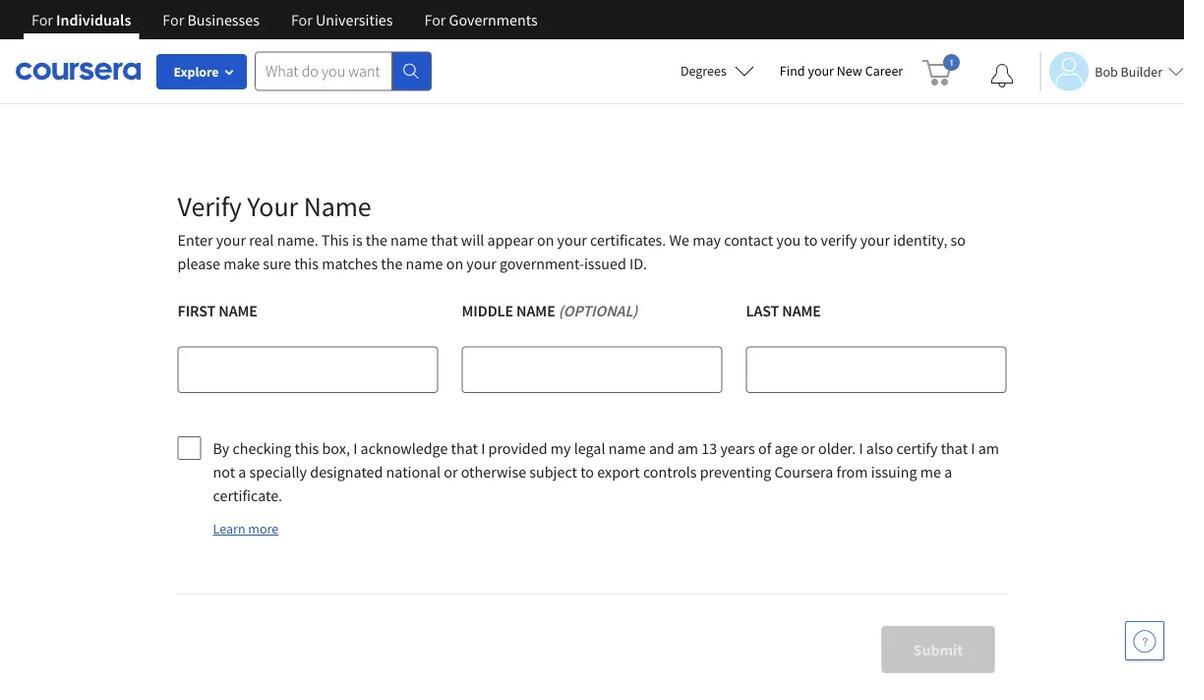 Task type: locate. For each thing, give the bounding box(es) containing it.
i
[[353, 439, 357, 458], [481, 439, 485, 458], [859, 439, 863, 458], [971, 439, 975, 458]]

name up export
[[609, 439, 646, 458]]

for left governments
[[424, 10, 446, 30]]

name down government-
[[517, 301, 555, 321]]

certificate.
[[213, 486, 282, 506]]

this
[[294, 254, 319, 273], [295, 439, 319, 458]]

verify
[[821, 230, 857, 250]]

by checking this box, i acknowledge that i provided my legal name and am 13 years of age or older. i also certify that i am not a specially designated national or otherwise subject to export controls preventing coursera from issuing me a certificate.
[[213, 439, 999, 506]]

please
[[178, 254, 220, 273]]

the right is
[[366, 230, 387, 250]]

1 name from the left
[[219, 301, 258, 321]]

1 am from the left
[[678, 439, 699, 458]]

1 horizontal spatial on
[[537, 230, 554, 250]]

2 this from the top
[[295, 439, 319, 458]]

1 horizontal spatial name
[[517, 301, 555, 321]]

0 vertical spatial name
[[391, 230, 428, 250]]

1 horizontal spatial a
[[944, 462, 952, 482]]

1 vertical spatial on
[[446, 254, 463, 273]]

3 for from the left
[[291, 10, 313, 30]]

4 for from the left
[[424, 10, 446, 30]]

you
[[777, 230, 801, 250]]

name
[[391, 230, 428, 250], [406, 254, 443, 273], [609, 439, 646, 458]]

0 vertical spatial or
[[801, 439, 815, 458]]

verify your name enter your real name. this is the name that will appear on your certificates. we may contact you to verify your identity, so please make sure this matches the name on your government-issued id.
[[178, 189, 966, 273]]

name right is
[[391, 230, 428, 250]]

2 vertical spatial name
[[609, 439, 646, 458]]

the right matches
[[381, 254, 403, 273]]

i left also
[[859, 439, 863, 458]]

may
[[693, 230, 721, 250]]

for
[[31, 10, 53, 30], [163, 10, 184, 30], [291, 10, 313, 30], [424, 10, 446, 30]]

None search field
[[255, 52, 432, 91]]

to inside verify your name enter your real name. this is the name that will appear on your certificates. we may contact you to verify your identity, so please make sure this matches the name on your government-issued id.
[[804, 230, 818, 250]]

a right not
[[238, 462, 246, 482]]

a
[[238, 462, 246, 482], [944, 462, 952, 482]]

or
[[801, 439, 815, 458], [444, 462, 458, 482]]

or right national
[[444, 462, 458, 482]]

1 horizontal spatial to
[[804, 230, 818, 250]]

also
[[866, 439, 894, 458]]

FIRST NAME text field
[[178, 346, 438, 393]]

career
[[865, 62, 903, 80]]

builder
[[1121, 62, 1163, 80]]

1 this from the top
[[294, 254, 319, 273]]

submit
[[913, 640, 963, 660]]

this down name.
[[294, 254, 319, 273]]

acknowledge
[[361, 439, 448, 458]]

that
[[431, 230, 458, 250], [451, 439, 478, 458], [941, 439, 968, 458]]

0 vertical spatial the
[[366, 230, 387, 250]]

me
[[920, 462, 941, 482]]

for governments
[[424, 10, 538, 30]]

for left the universities
[[291, 10, 313, 30]]

for left individuals
[[31, 10, 53, 30]]

am right the "certify"
[[978, 439, 999, 458]]

national
[[386, 462, 441, 482]]

appear
[[488, 230, 534, 250]]

name for first
[[219, 301, 258, 321]]

i up otherwise at left bottom
[[481, 439, 485, 458]]

name right matches
[[406, 254, 443, 273]]

0 horizontal spatial name
[[219, 301, 258, 321]]

the
[[366, 230, 387, 250], [381, 254, 403, 273]]

0 vertical spatial this
[[294, 254, 319, 273]]

1 vertical spatial to
[[581, 462, 594, 482]]

your
[[247, 189, 298, 224]]

1 vertical spatial this
[[295, 439, 319, 458]]

coursera image
[[16, 55, 141, 87]]

matches
[[322, 254, 378, 273]]

3 i from the left
[[859, 439, 863, 458]]

this
[[321, 230, 349, 250]]

name right first
[[219, 301, 258, 321]]

13
[[702, 439, 717, 458]]

am left 13
[[678, 439, 699, 458]]

0 horizontal spatial or
[[444, 462, 458, 482]]

i right the "certify"
[[971, 439, 975, 458]]

controls
[[643, 462, 697, 482]]

provided
[[488, 439, 547, 458]]

this inside by checking this box, i acknowledge that i provided my legal name and am 13 years of age or older. i also certify that i am not a specially designated national or otherwise subject to export controls preventing coursera from issuing me a certificate.
[[295, 439, 319, 458]]

i right box,
[[353, 439, 357, 458]]

to down legal
[[581, 462, 594, 482]]

we
[[669, 230, 690, 250]]

name for last
[[782, 301, 821, 321]]

of
[[758, 439, 772, 458]]

3 name from the left
[[782, 301, 821, 321]]

on down the will
[[446, 254, 463, 273]]

your right verify
[[860, 230, 890, 250]]

governments
[[449, 10, 538, 30]]

last name
[[746, 301, 821, 321]]

otherwise
[[461, 462, 526, 482]]

to right you
[[804, 230, 818, 250]]

for universities
[[291, 10, 393, 30]]

last
[[746, 301, 779, 321]]

government-
[[500, 254, 584, 273]]

contact
[[724, 230, 773, 250]]

that left the will
[[431, 230, 458, 250]]

name right the last
[[782, 301, 821, 321]]

for individuals
[[31, 10, 131, 30]]

subject
[[529, 462, 577, 482]]

years
[[720, 439, 755, 458]]

a right 'me'
[[944, 462, 952, 482]]

bob
[[1095, 62, 1118, 80]]

2 for from the left
[[163, 10, 184, 30]]

by
[[213, 439, 229, 458]]

1 for from the left
[[31, 10, 53, 30]]

verify
[[178, 189, 242, 224]]

1 horizontal spatial am
[[978, 439, 999, 458]]

identity,
[[893, 230, 948, 250]]

name
[[219, 301, 258, 321], [517, 301, 555, 321], [782, 301, 821, 321]]

this left box,
[[295, 439, 319, 458]]

0 vertical spatial on
[[537, 230, 554, 250]]

0 horizontal spatial a
[[238, 462, 246, 482]]

name for middle
[[517, 301, 555, 321]]

on up government-
[[537, 230, 554, 250]]

2 name from the left
[[517, 301, 555, 321]]

find your new career link
[[770, 59, 913, 84]]

What do you want to learn? text field
[[255, 52, 392, 91]]

on
[[537, 230, 554, 250], [446, 254, 463, 273]]

find
[[780, 62, 805, 80]]

or right age
[[801, 439, 815, 458]]

0 horizontal spatial am
[[678, 439, 699, 458]]

2 horizontal spatial name
[[782, 301, 821, 321]]

from
[[837, 462, 868, 482]]

find your new career
[[780, 62, 903, 80]]

to
[[804, 230, 818, 250], [581, 462, 594, 482]]

that inside verify your name enter your real name. this is the name that will appear on your certificates. we may contact you to verify your identity, so please make sure this matches the name on your government-issued id.
[[431, 230, 458, 250]]

your
[[808, 62, 834, 80], [216, 230, 246, 250], [557, 230, 587, 250], [860, 230, 890, 250], [467, 254, 496, 273]]

that up otherwise at left bottom
[[451, 439, 478, 458]]

your down the will
[[467, 254, 496, 273]]

your up government-
[[557, 230, 587, 250]]

0 vertical spatial to
[[804, 230, 818, 250]]

0 horizontal spatial to
[[581, 462, 594, 482]]

individuals
[[56, 10, 131, 30]]

am
[[678, 439, 699, 458], [978, 439, 999, 458]]

for left "businesses" at the left top of page
[[163, 10, 184, 30]]

(optional)
[[558, 301, 638, 321]]



Task type: describe. For each thing, give the bounding box(es) containing it.
more
[[248, 520, 279, 538]]

degrees button
[[665, 49, 770, 92]]

so
[[951, 230, 966, 250]]

2 am from the left
[[978, 439, 999, 458]]

for businesses
[[163, 10, 260, 30]]

older.
[[818, 439, 856, 458]]

and
[[649, 439, 674, 458]]

explore button
[[156, 54, 247, 90]]

degrees
[[681, 62, 727, 80]]

new
[[837, 62, 863, 80]]

name inside by checking this box, i acknowledge that i provided my legal name and am 13 years of age or older. i also certify that i am not a specially designated national or otherwise subject to export controls preventing coursera from issuing me a certificate.
[[609, 439, 646, 458]]

1 i from the left
[[353, 439, 357, 458]]

enter
[[178, 230, 213, 250]]

for for businesses
[[163, 10, 184, 30]]

name.
[[277, 230, 318, 250]]

your up the make
[[216, 230, 246, 250]]

MIDDLE NAME text field
[[462, 346, 722, 393]]

that up 'me'
[[941, 439, 968, 458]]

for for governments
[[424, 10, 446, 30]]

will
[[461, 230, 484, 250]]

this inside verify your name enter your real name. this is the name that will appear on your certificates. we may contact you to verify your identity, so please make sure this matches the name on your government-issued id.
[[294, 254, 319, 273]]

1 vertical spatial name
[[406, 254, 443, 273]]

export
[[597, 462, 640, 482]]

first
[[178, 301, 216, 321]]

to inside by checking this box, i acknowledge that i provided my legal name and am 13 years of age or older. i also certify that i am not a specially designated national or otherwise subject to export controls preventing coursera from issuing me a certificate.
[[581, 462, 594, 482]]

coursera
[[775, 462, 834, 482]]

show notifications image
[[991, 64, 1014, 88]]

for for individuals
[[31, 10, 53, 30]]

shopping cart: 1 item image
[[923, 54, 960, 86]]

middle
[[462, 301, 513, 321]]

legal
[[574, 439, 605, 458]]

learn more
[[213, 520, 279, 538]]

issued
[[584, 254, 626, 273]]

middle name (optional)
[[462, 301, 638, 321]]

0 horizontal spatial on
[[446, 254, 463, 273]]

4 i from the left
[[971, 439, 975, 458]]

explore
[[174, 63, 219, 81]]

1 vertical spatial the
[[381, 254, 403, 273]]

1 a from the left
[[238, 462, 246, 482]]

is
[[352, 230, 363, 250]]

2 i from the left
[[481, 439, 485, 458]]

submit button
[[882, 627, 995, 674]]

id.
[[630, 254, 647, 273]]

bob builder
[[1095, 62, 1163, 80]]

for for universities
[[291, 10, 313, 30]]

help center image
[[1133, 630, 1157, 653]]

banner navigation
[[16, 0, 553, 39]]

your right find
[[808, 62, 834, 80]]

certify
[[897, 439, 938, 458]]

box,
[[322, 439, 350, 458]]

learn
[[213, 520, 245, 538]]

age
[[775, 439, 798, 458]]

name
[[304, 189, 371, 224]]

checking
[[233, 439, 292, 458]]

businesses
[[187, 10, 260, 30]]

first name
[[178, 301, 258, 321]]

learn more link
[[213, 520, 279, 538]]

specially
[[249, 462, 307, 482]]

make
[[223, 254, 260, 273]]

sure
[[263, 254, 291, 273]]

bob builder button
[[1040, 52, 1184, 91]]

real
[[249, 230, 274, 250]]

not
[[213, 462, 235, 482]]

my
[[551, 439, 571, 458]]

certificates.
[[590, 230, 666, 250]]

1 horizontal spatial or
[[801, 439, 815, 458]]

designated
[[310, 462, 383, 482]]

1 vertical spatial or
[[444, 462, 458, 482]]

preventing
[[700, 462, 771, 482]]

2 a from the left
[[944, 462, 952, 482]]

issuing
[[871, 462, 917, 482]]

universities
[[316, 10, 393, 30]]

LAST NAME text field
[[746, 346, 1007, 393]]



Task type: vqa. For each thing, say whether or not it's contained in the screenshot.
NAME to the left
yes



